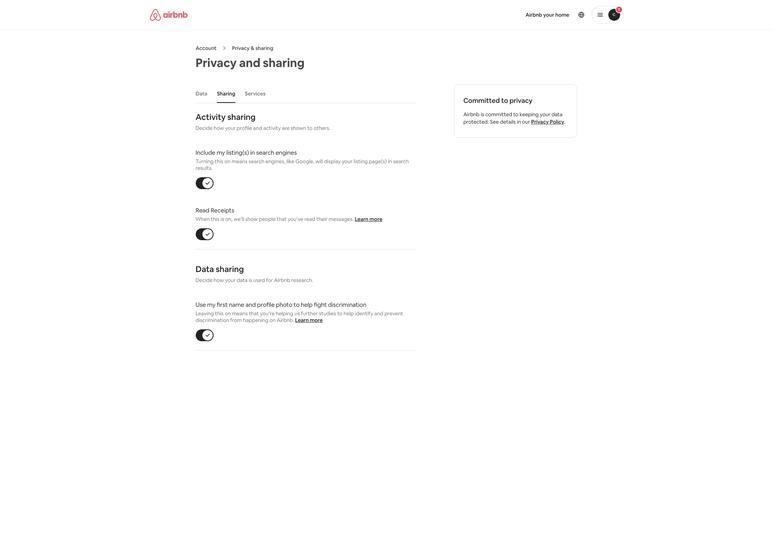 Task type: vqa. For each thing, say whether or not it's contained in the screenshot.
Hosted to the left
no



Task type: describe. For each thing, give the bounding box(es) containing it.
you're
[[260, 310, 275, 317]]

decide for data sharing
[[196, 277, 213, 284]]

on down first
[[225, 310, 231, 317]]

data inside data sharing decide how your data is used for airbnb research.
[[237, 277, 248, 284]]

privacy & sharing
[[232, 45, 273, 51]]

used
[[253, 277, 265, 284]]

help inside leaving this on means that you're helping us further studies to help identify and prevent discrimination from happening on airbnb.
[[344, 310, 354, 317]]

show
[[245, 216, 258, 222]]

0 vertical spatial help
[[301, 301, 313, 309]]

data for data sharing decide how your data is used for airbnb research.
[[196, 264, 214, 274]]

listing(s)
[[226, 149, 249, 157]]

airbnb.
[[277, 317, 294, 323]]

identify
[[355, 310, 373, 317]]

learn more link
[[355, 216, 382, 222]]

when
[[196, 216, 210, 222]]

include my listing(s) in search engines turning this on means search engines, like google, will display your listing page(s) in search results.
[[196, 149, 409, 171]]

sharing inside data sharing decide how your data is used for airbnb research.
[[216, 264, 244, 274]]

sharing inside activity sharing decide how your profile and activity are shown to others.
[[227, 112, 256, 122]]

on inside 'include my listing(s) in search engines turning this on means search engines, like google, will display your listing page(s) in search results.'
[[224, 158, 231, 165]]

profile for sharing
[[237, 125, 252, 131]]

data sharing decide how your data is used for airbnb research.
[[196, 264, 313, 284]]

others.
[[314, 125, 330, 131]]

studies
[[319, 310, 336, 317]]

this inside read receipts when this is on, we'll show people that you've read their messages. learn more
[[211, 216, 219, 222]]

messages.
[[329, 216, 354, 222]]

is inside "airbnb is committed to keeping your data protected. see details in our"
[[481, 111, 484, 118]]

first
[[217, 301, 228, 309]]

2 vertical spatial privacy
[[531, 118, 549, 125]]

1
[[618, 7, 620, 12]]

people
[[259, 216, 276, 222]]

privacy and sharing
[[196, 55, 305, 70]]

committed
[[485, 111, 512, 118]]

airbnb for airbnb is committed to keeping your data protected. see details in our
[[463, 111, 480, 118]]

learn inside read receipts when this is on, we'll show people that you've read their messages. learn more
[[355, 216, 368, 222]]

learn more
[[295, 317, 323, 323]]

prevent
[[384, 310, 403, 317]]

how for activity
[[214, 125, 224, 131]]

airbnb inside data sharing decide how your data is used for airbnb research.
[[274, 277, 290, 284]]

privacy policy .
[[531, 118, 565, 125]]

airbnb your home link
[[521, 7, 574, 23]]

for
[[266, 277, 273, 284]]

learn more button
[[295, 317, 323, 323]]

0 horizontal spatial in
[[250, 149, 255, 157]]

account link
[[196, 45, 216, 51]]

helping
[[276, 310, 293, 317]]

search up engines,
[[256, 149, 274, 157]]

see
[[490, 118, 499, 125]]

account
[[196, 45, 216, 51]]

on left airbnb. on the bottom of page
[[270, 317, 276, 323]]

data button
[[192, 87, 211, 101]]

data for data
[[196, 90, 207, 97]]

read
[[196, 207, 209, 214]]

read
[[304, 216, 315, 222]]

privacy
[[510, 96, 533, 105]]

keeping
[[520, 111, 539, 118]]

your inside data sharing decide how your data is used for airbnb research.
[[225, 277, 236, 284]]

and right name
[[246, 301, 256, 309]]

is inside read receipts when this is on, we'll show people that you've read their messages. learn more
[[221, 216, 224, 222]]

read receipts when this is on, we'll show people that you've read their messages. learn more
[[196, 207, 382, 222]]

to inside leaving this on means that you're helping us further studies to help identify and prevent discrimination from happening on airbnb.
[[337, 310, 342, 317]]

on,
[[225, 216, 233, 222]]

how for data
[[214, 277, 224, 284]]

page(s)
[[369, 158, 387, 165]]

to up committed in the top of the page
[[501, 96, 508, 105]]

this inside leaving this on means that you're helping us further studies to help identify and prevent discrimination from happening on airbnb.
[[215, 310, 224, 317]]

to up us
[[294, 301, 300, 309]]

your inside activity sharing decide how your profile and activity are shown to others.
[[225, 125, 236, 131]]

google,
[[296, 158, 314, 165]]

committed
[[463, 96, 500, 105]]

happening
[[243, 317, 268, 323]]

airbnb your home
[[526, 11, 569, 18]]

in inside "airbnb is committed to keeping your data protected. see details in our"
[[517, 118, 521, 125]]

0 horizontal spatial more
[[310, 317, 323, 323]]

means inside leaving this on means that you're helping us further studies to help identify and prevent discrimination from happening on airbnb.
[[232, 310, 248, 317]]



Task type: locate. For each thing, give the bounding box(es) containing it.
2 decide from the top
[[196, 277, 213, 284]]

2 vertical spatial in
[[388, 158, 392, 165]]

2 vertical spatial airbnb
[[274, 277, 290, 284]]

your inside "airbnb is committed to keeping your data protected. see details in our"
[[540, 111, 551, 118]]

this
[[215, 158, 223, 165], [211, 216, 219, 222], [215, 310, 224, 317]]

how inside data sharing decide how your data is used for airbnb research.
[[214, 277, 224, 284]]

your inside 'include my listing(s) in search engines turning this on means search engines, like google, will display your listing page(s) in search results.'
[[342, 158, 352, 165]]

learn
[[355, 216, 368, 222], [295, 317, 309, 323]]

0 vertical spatial learn
[[355, 216, 368, 222]]

sharing
[[255, 45, 273, 51], [263, 55, 305, 70], [227, 112, 256, 122], [216, 264, 244, 274]]

sharing down the privacy & sharing
[[263, 55, 305, 70]]

your inside profile element
[[543, 11, 554, 18]]

my right include
[[217, 149, 225, 157]]

my inside 'include my listing(s) in search engines turning this on means search engines, like google, will display your listing page(s) in search results.'
[[217, 149, 225, 157]]

this right turning on the left top
[[215, 158, 223, 165]]

1 vertical spatial my
[[207, 301, 216, 309]]

will
[[316, 158, 323, 165]]

0 vertical spatial data
[[552, 111, 562, 118]]

0 vertical spatial data
[[196, 90, 207, 97]]

protected.
[[463, 118, 489, 125]]

is up protected.
[[481, 111, 484, 118]]

discrimination
[[328, 301, 366, 309], [196, 317, 229, 323]]

from
[[230, 317, 242, 323]]

this down receipts
[[211, 216, 219, 222]]

airbnb is committed to keeping your data protected. see details in our
[[463, 111, 562, 125]]

0 horizontal spatial is
[[221, 216, 224, 222]]

1 horizontal spatial airbnb
[[463, 111, 480, 118]]

1 horizontal spatial more
[[370, 216, 382, 222]]

1 means from the top
[[232, 158, 248, 165]]

1 vertical spatial discrimination
[[196, 317, 229, 323]]

profile
[[237, 125, 252, 131], [257, 301, 275, 309]]

in right listing(s)
[[250, 149, 255, 157]]

that
[[277, 216, 287, 222], [249, 310, 259, 317]]

means down name
[[232, 310, 248, 317]]

receipts
[[211, 207, 234, 214]]

0 vertical spatial privacy
[[232, 45, 250, 51]]

privacy left &
[[232, 45, 250, 51]]

services button
[[241, 87, 269, 101]]

privacy policy link
[[531, 118, 564, 125]]

help up further
[[301, 301, 313, 309]]

to inside activity sharing decide how your profile and activity are shown to others.
[[307, 125, 313, 131]]

engines
[[276, 149, 297, 157]]

how inside activity sharing decide how your profile and activity are shown to others.
[[214, 125, 224, 131]]

policy
[[550, 118, 564, 125]]

shown
[[291, 125, 306, 131]]

is left on,
[[221, 216, 224, 222]]

data left sharing
[[196, 90, 207, 97]]

0 horizontal spatial data
[[237, 277, 248, 284]]

is left used
[[249, 277, 252, 284]]

like
[[287, 158, 294, 165]]

1 vertical spatial decide
[[196, 277, 213, 284]]

privacy for privacy & sharing
[[232, 45, 250, 51]]

airbnb for airbnb your home
[[526, 11, 542, 18]]

2 horizontal spatial in
[[517, 118, 521, 125]]

in left our
[[517, 118, 521, 125]]

1 vertical spatial profile
[[257, 301, 275, 309]]

further
[[301, 310, 318, 317]]

include
[[196, 149, 215, 157]]

is inside data sharing decide how your data is used for airbnb research.
[[249, 277, 252, 284]]

decide
[[196, 125, 213, 131], [196, 277, 213, 284]]

0 vertical spatial decide
[[196, 125, 213, 131]]

more down fight
[[310, 317, 323, 323]]

0 vertical spatial that
[[277, 216, 287, 222]]

and inside leaving this on means that you're helping us further studies to help identify and prevent discrimination from happening on airbnb.
[[374, 310, 383, 317]]

that inside leaving this on means that you're helping us further studies to help identify and prevent discrimination from happening on airbnb.
[[249, 310, 259, 317]]

on down listing(s)
[[224, 158, 231, 165]]

more
[[370, 216, 382, 222], [310, 317, 323, 323]]

my for use
[[207, 301, 216, 309]]

leaving this on means that you're helping us further studies to help identify and prevent discrimination from happening on airbnb.
[[196, 310, 403, 323]]

1 vertical spatial privacy
[[196, 55, 237, 70]]

details
[[500, 118, 516, 125]]

decide for activity sharing
[[196, 125, 213, 131]]

2 horizontal spatial is
[[481, 111, 484, 118]]

to
[[501, 96, 508, 105], [513, 111, 518, 118], [307, 125, 313, 131], [294, 301, 300, 309], [337, 310, 342, 317]]

home
[[555, 11, 569, 18]]

results.
[[196, 165, 213, 171]]

data left used
[[237, 277, 248, 284]]

1 horizontal spatial is
[[249, 277, 252, 284]]

leaving
[[196, 310, 214, 317]]

your left listing
[[342, 158, 352, 165]]

0 horizontal spatial that
[[249, 310, 259, 317]]

search left engines,
[[249, 158, 264, 165]]

1 vertical spatial how
[[214, 277, 224, 284]]

their
[[316, 216, 328, 222]]

in
[[517, 118, 521, 125], [250, 149, 255, 157], [388, 158, 392, 165]]

how down activity
[[214, 125, 224, 131]]

airbnb right 'for'
[[274, 277, 290, 284]]

on
[[224, 158, 231, 165], [225, 310, 231, 317], [270, 317, 276, 323]]

display
[[324, 158, 341, 165]]

2 vertical spatial this
[[215, 310, 224, 317]]

discrimination up identify
[[328, 301, 366, 309]]

photo
[[276, 301, 292, 309]]

you've
[[288, 216, 303, 222]]

my
[[217, 149, 225, 157], [207, 301, 216, 309]]

data inside "airbnb is committed to keeping your data protected. see details in our"
[[552, 111, 562, 118]]

2 data from the top
[[196, 264, 214, 274]]

1 button
[[592, 6, 623, 24]]

activity sharing decide how your profile and activity are shown to others.
[[196, 112, 330, 131]]

listing
[[354, 158, 368, 165]]

1 vertical spatial help
[[344, 310, 354, 317]]

0 vertical spatial how
[[214, 125, 224, 131]]

1 data from the top
[[196, 90, 207, 97]]

our
[[522, 118, 530, 125]]

profile inside activity sharing decide how your profile and activity are shown to others.
[[237, 125, 252, 131]]

to right shown on the top
[[307, 125, 313, 131]]

my right use
[[207, 301, 216, 309]]

sharing down services
[[227, 112, 256, 122]]

your up privacy policy 'link' on the right of page
[[540, 111, 551, 118]]

profile up you're
[[257, 301, 275, 309]]

how up first
[[214, 277, 224, 284]]

means inside 'include my listing(s) in search engines turning this on means search engines, like google, will display your listing page(s) in search results.'
[[232, 158, 248, 165]]

airbnb left home
[[526, 11, 542, 18]]

this inside 'include my listing(s) in search engines turning this on means search engines, like google, will display your listing page(s) in search results.'
[[215, 158, 223, 165]]

means
[[232, 158, 248, 165], [232, 310, 248, 317]]

2 means from the top
[[232, 310, 248, 317]]

tab list containing data
[[192, 84, 416, 103]]

decide inside data sharing decide how your data is used for airbnb research.
[[196, 277, 213, 284]]

means down listing(s)
[[232, 158, 248, 165]]

we'll
[[234, 216, 244, 222]]

to up the details
[[513, 111, 518, 118]]

search right the page(s) at the top of the page
[[393, 158, 409, 165]]

research.
[[291, 277, 313, 284]]

0 vertical spatial means
[[232, 158, 248, 165]]

my for include
[[217, 149, 225, 157]]

1 vertical spatial this
[[211, 216, 219, 222]]

0 horizontal spatial discrimination
[[196, 317, 229, 323]]

1 horizontal spatial help
[[344, 310, 354, 317]]

0 vertical spatial this
[[215, 158, 223, 165]]

1 vertical spatial learn
[[295, 317, 309, 323]]

0 horizontal spatial help
[[301, 301, 313, 309]]

that left you've
[[277, 216, 287, 222]]

0 vertical spatial is
[[481, 111, 484, 118]]

in right the page(s) at the top of the page
[[388, 158, 392, 165]]

data
[[196, 90, 207, 97], [196, 264, 214, 274]]

and inside activity sharing decide how your profile and activity are shown to others.
[[253, 125, 262, 131]]

and down &
[[239, 55, 260, 70]]

profile for my
[[257, 301, 275, 309]]

to inside "airbnb is committed to keeping your data protected. see details in our"
[[513, 111, 518, 118]]

this down first
[[215, 310, 224, 317]]

activity
[[263, 125, 281, 131]]

1 horizontal spatial that
[[277, 216, 287, 222]]

use my first name and profile photo to help fight discrimination
[[196, 301, 366, 309]]

sharing
[[217, 90, 235, 97]]

discrimination inside leaving this on means that you're helping us further studies to help identify and prevent discrimination from happening on airbnb.
[[196, 317, 229, 323]]

data up use
[[196, 264, 214, 274]]

data up "policy"
[[552, 111, 562, 118]]

data inside button
[[196, 90, 207, 97]]

0 horizontal spatial learn
[[295, 317, 309, 323]]

&
[[251, 45, 254, 51]]

2 horizontal spatial airbnb
[[526, 11, 542, 18]]

1 vertical spatial in
[[250, 149, 255, 157]]

more inside read receipts when this is on, we'll show people that you've read their messages. learn more
[[370, 216, 382, 222]]

discrimination down first
[[196, 317, 229, 323]]

your left home
[[543, 11, 554, 18]]

are
[[282, 125, 290, 131]]

0 vertical spatial airbnb
[[526, 11, 542, 18]]

1 vertical spatial is
[[221, 216, 224, 222]]

decide up use
[[196, 277, 213, 284]]

0 horizontal spatial profile
[[237, 125, 252, 131]]

help left identify
[[344, 310, 354, 317]]

airbnb up protected.
[[463, 111, 480, 118]]

1 horizontal spatial in
[[388, 158, 392, 165]]

your
[[543, 11, 554, 18], [540, 111, 551, 118], [225, 125, 236, 131], [342, 158, 352, 165], [225, 277, 236, 284]]

profile element
[[395, 0, 623, 30]]

turning
[[196, 158, 214, 165]]

name
[[229, 301, 244, 309]]

services
[[245, 90, 266, 97]]

sharing button
[[213, 87, 239, 101]]

1 how from the top
[[214, 125, 224, 131]]

0 horizontal spatial my
[[207, 301, 216, 309]]

data inside data sharing decide how your data is used for airbnb research.
[[196, 264, 214, 274]]

0 vertical spatial discrimination
[[328, 301, 366, 309]]

0 vertical spatial in
[[517, 118, 521, 125]]

1 vertical spatial airbnb
[[463, 111, 480, 118]]

decide inside activity sharing decide how your profile and activity are shown to others.
[[196, 125, 213, 131]]

fight
[[314, 301, 327, 309]]

1 vertical spatial data
[[237, 277, 248, 284]]

and right identify
[[374, 310, 383, 317]]

sharing right &
[[255, 45, 273, 51]]

privacy down keeping
[[531, 118, 549, 125]]

1 decide from the top
[[196, 125, 213, 131]]

1 horizontal spatial my
[[217, 149, 225, 157]]

profile up listing(s)
[[237, 125, 252, 131]]

1 vertical spatial means
[[232, 310, 248, 317]]

1 horizontal spatial profile
[[257, 301, 275, 309]]

to right studies
[[337, 310, 342, 317]]

1 vertical spatial more
[[310, 317, 323, 323]]

help
[[301, 301, 313, 309], [344, 310, 354, 317]]

is
[[481, 111, 484, 118], [221, 216, 224, 222], [249, 277, 252, 284]]

1 horizontal spatial learn
[[355, 216, 368, 222]]

0 horizontal spatial airbnb
[[274, 277, 290, 284]]

airbnb
[[526, 11, 542, 18], [463, 111, 480, 118], [274, 277, 290, 284]]

1 horizontal spatial data
[[552, 111, 562, 118]]

tab list
[[192, 84, 416, 103]]

your up name
[[225, 277, 236, 284]]

airbnb inside profile element
[[526, 11, 542, 18]]

use
[[196, 301, 206, 309]]

activity
[[196, 112, 226, 122]]

0 vertical spatial profile
[[237, 125, 252, 131]]

privacy down account on the left
[[196, 55, 237, 70]]

1 vertical spatial data
[[196, 264, 214, 274]]

more right messages. in the top left of the page
[[370, 216, 382, 222]]

that inside read receipts when this is on, we'll show people that you've read their messages. learn more
[[277, 216, 287, 222]]

engines,
[[266, 158, 285, 165]]

.
[[564, 118, 565, 125]]

us
[[295, 310, 300, 317]]

that left you're
[[249, 310, 259, 317]]

search
[[256, 149, 274, 157], [249, 158, 264, 165], [393, 158, 409, 165]]

how
[[214, 125, 224, 131], [214, 277, 224, 284]]

0 vertical spatial my
[[217, 149, 225, 157]]

privacy for privacy and sharing
[[196, 55, 237, 70]]

2 how from the top
[[214, 277, 224, 284]]

sharing up name
[[216, 264, 244, 274]]

2 vertical spatial is
[[249, 277, 252, 284]]

0 vertical spatial more
[[370, 216, 382, 222]]

and
[[239, 55, 260, 70], [253, 125, 262, 131], [246, 301, 256, 309], [374, 310, 383, 317]]

airbnb inside "airbnb is committed to keeping your data protected. see details in our"
[[463, 111, 480, 118]]

committed to privacy
[[463, 96, 533, 105]]

your down activity
[[225, 125, 236, 131]]

and left activity
[[253, 125, 262, 131]]

privacy
[[232, 45, 250, 51], [196, 55, 237, 70], [531, 118, 549, 125]]

decide down activity
[[196, 125, 213, 131]]

1 horizontal spatial discrimination
[[328, 301, 366, 309]]

1 vertical spatial that
[[249, 310, 259, 317]]



